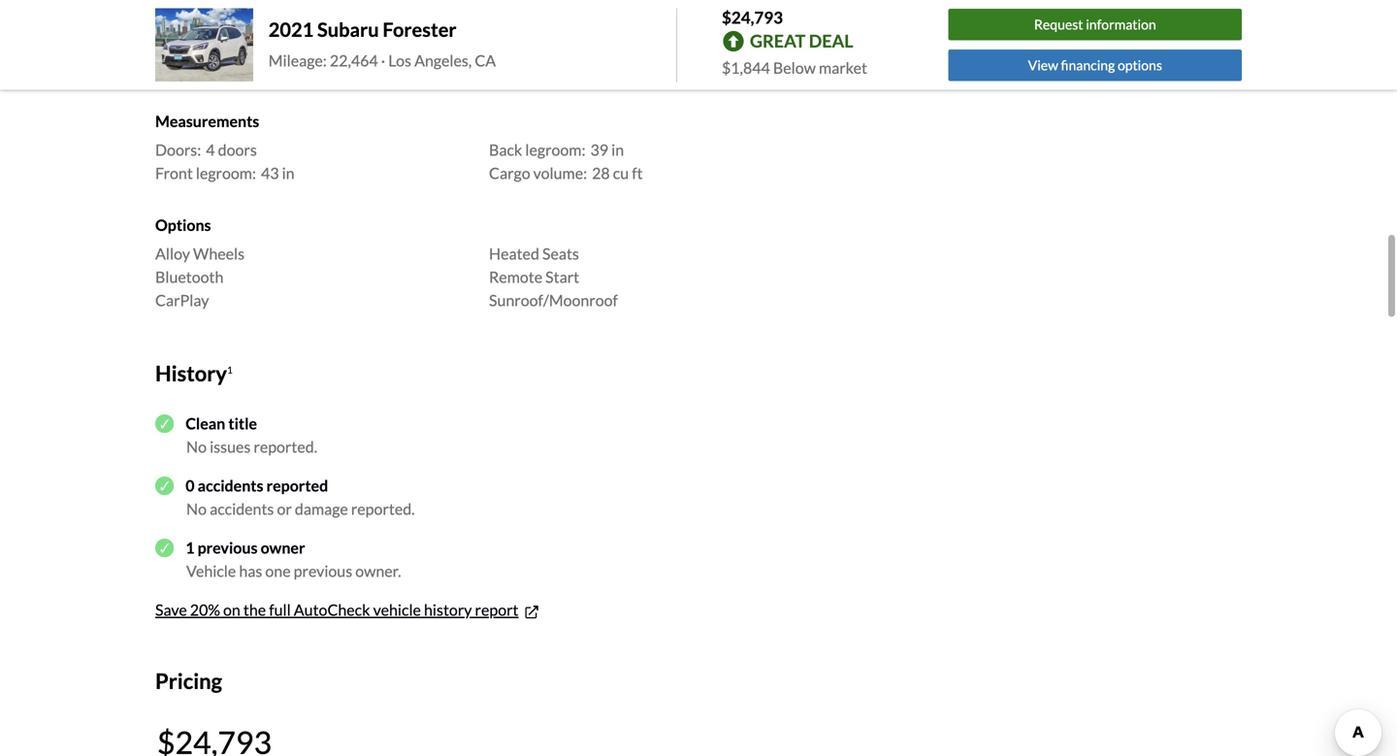 Task type: locate. For each thing, give the bounding box(es) containing it.
legroom: inside "doors: 4 doors front legroom: 43 in"
[[196, 164, 256, 182]]

adaptive cruise control backup camera blind spot monitoring
[[155, 13, 320, 78]]

0 vertical spatial front
[[489, 36, 527, 55]]

0 vertical spatial vdpcheck image
[[155, 414, 174, 433]]

reported. right damage
[[351, 499, 415, 518]]

in right 43
[[282, 164, 295, 182]]

title
[[228, 414, 257, 433]]

1 previous owner
[[186, 538, 305, 557]]

measurements
[[155, 111, 259, 130]]

accidents down 'issues'
[[198, 476, 263, 495]]

adaptive
[[155, 13, 217, 32]]

no for no accidents or damage reported.
[[186, 499, 207, 518]]

1 vertical spatial reported.
[[351, 499, 415, 518]]

doors
[[218, 140, 257, 159]]

legroom: down doors
[[196, 164, 256, 182]]

0 vertical spatial no
[[186, 437, 207, 456]]

no issues reported.
[[186, 437, 317, 456]]

0 horizontal spatial in
[[282, 164, 295, 182]]

accidents down 0 accidents reported
[[210, 499, 274, 518]]

1 no from the top
[[186, 437, 207, 456]]

legroom:
[[525, 140, 586, 159], [196, 164, 256, 182]]

0 vertical spatial legroom:
[[525, 140, 586, 159]]

front
[[489, 36, 527, 55], [155, 164, 193, 182]]

2021
[[269, 18, 314, 41]]

bluetooth
[[155, 268, 224, 286]]

vdpcheck image
[[155, 414, 174, 433], [155, 476, 174, 495]]

1 horizontal spatial 1
[[227, 364, 233, 376]]

1 vertical spatial no
[[186, 499, 207, 518]]

save 20% on the full autocheck vehicle history report
[[155, 600, 519, 619]]

vdpcheck image left 0 at the bottom
[[155, 476, 174, 495]]

or
[[277, 499, 292, 518]]

1 right vdpcheck image
[[186, 538, 195, 557]]

passenger
[[489, 59, 559, 78]]

in right "39"
[[612, 140, 624, 159]]

1 up clean title
[[227, 364, 233, 376]]

$1,844
[[722, 58, 770, 77]]

0 horizontal spatial previous
[[198, 538, 258, 557]]

no
[[186, 437, 207, 456], [186, 499, 207, 518]]

request information
[[1034, 16, 1157, 33]]

clean
[[186, 414, 225, 433]]

heated seats remote start sunroof/moonroof
[[489, 244, 618, 310]]

0 horizontal spatial front
[[155, 164, 193, 182]]

request information button
[[949, 9, 1242, 40]]

camera
[[209, 36, 262, 55]]

1 vertical spatial in
[[282, 164, 295, 182]]

2021 subaru forester mileage: 22,464 · los angeles, ca
[[269, 18, 496, 70]]

no for no issues reported.
[[186, 437, 207, 456]]

great deal
[[750, 30, 854, 52]]

previous
[[198, 538, 258, 557], [294, 561, 352, 580]]

monitoring
[[228, 59, 305, 78]]

front down doors:
[[155, 164, 193, 182]]

accidents
[[198, 476, 263, 495], [210, 499, 274, 518]]

1 vdpcheck image from the top
[[155, 414, 174, 433]]

0 vertical spatial accidents
[[198, 476, 263, 495]]

1 horizontal spatial legroom:
[[525, 140, 586, 159]]

options
[[155, 215, 211, 234]]

start
[[546, 268, 580, 286]]

1 vertical spatial previous
[[294, 561, 352, 580]]

vdpcheck image left clean
[[155, 414, 174, 433]]

1 horizontal spatial in
[[612, 140, 624, 159]]

20%
[[190, 600, 220, 619]]

wheels
[[193, 244, 245, 263]]

1 vertical spatial 1
[[186, 538, 195, 557]]

save
[[155, 600, 187, 619]]

no down 0 at the bottom
[[186, 499, 207, 518]]

airbags
[[560, 36, 610, 55]]

·
[[381, 51, 385, 70]]

cruise
[[220, 13, 264, 32]]

0 vertical spatial previous
[[198, 538, 258, 557]]

front side airbags passenger airbag
[[489, 36, 610, 78]]

1
[[227, 364, 233, 376], [186, 538, 195, 557]]

previous up vehicle
[[198, 538, 258, 557]]

deal
[[809, 30, 854, 52]]

0 vertical spatial in
[[612, 140, 624, 159]]

1 horizontal spatial front
[[489, 36, 527, 55]]

doors:
[[155, 140, 201, 159]]

1 vertical spatial vdpcheck image
[[155, 476, 174, 495]]

legroom: up volume:
[[525, 140, 586, 159]]

0 horizontal spatial legroom:
[[196, 164, 256, 182]]

vehicle
[[373, 600, 421, 619]]

owner.
[[355, 561, 401, 580]]

in
[[612, 140, 624, 159], [282, 164, 295, 182]]

2 vdpcheck image from the top
[[155, 476, 174, 495]]

issues
[[210, 437, 251, 456]]

alloy
[[155, 244, 190, 263]]

0 vertical spatial 1
[[227, 364, 233, 376]]

0 horizontal spatial reported.
[[254, 437, 317, 456]]

0 accidents reported
[[186, 476, 328, 495]]

no accidents or damage reported.
[[186, 499, 415, 518]]

reported. up reported
[[254, 437, 317, 456]]

save 20% on the full autocheck vehicle history report link
[[155, 600, 541, 621]]

front up passenger
[[489, 36, 527, 55]]

previous up autocheck
[[294, 561, 352, 580]]

0 vertical spatial reported.
[[254, 437, 317, 456]]

2 no from the top
[[186, 499, 207, 518]]

remote
[[489, 268, 543, 286]]

has
[[239, 561, 262, 580]]

1 vertical spatial front
[[155, 164, 193, 182]]

no down clean
[[186, 437, 207, 456]]

reported.
[[254, 437, 317, 456], [351, 499, 415, 518]]

1 vertical spatial accidents
[[210, 499, 274, 518]]

2021 subaru forester image
[[155, 8, 253, 82]]

pricing
[[155, 668, 222, 693]]

accidents for reported
[[198, 476, 263, 495]]

1 vertical spatial legroom:
[[196, 164, 256, 182]]



Task type: describe. For each thing, give the bounding box(es) containing it.
history
[[155, 361, 227, 386]]

view financing options
[[1028, 57, 1163, 73]]

view financing options button
[[949, 49, 1242, 81]]

$24,793
[[722, 7, 783, 27]]

back legroom: 39 in cargo volume: 28 cu ft
[[489, 140, 643, 182]]

1 inside history 1
[[227, 364, 233, 376]]

carplay
[[155, 291, 209, 310]]

one
[[265, 561, 291, 580]]

alloy wheels bluetooth carplay
[[155, 244, 245, 310]]

vdpcheck image
[[155, 539, 174, 557]]

43
[[261, 164, 279, 182]]

$1,844 below market
[[722, 58, 868, 77]]

ca
[[475, 51, 496, 70]]

vdpcheck image for clean title
[[155, 414, 174, 433]]

control
[[267, 13, 320, 32]]

22,464
[[330, 51, 378, 70]]

accidents for or
[[210, 499, 274, 518]]

sunroof/moonroof
[[489, 291, 618, 310]]

28
[[592, 164, 610, 182]]

backup
[[155, 36, 206, 55]]

39
[[591, 140, 609, 159]]

airbag
[[562, 59, 604, 78]]

mileage:
[[269, 51, 327, 70]]

market
[[819, 58, 868, 77]]

heated
[[489, 244, 540, 263]]

owner
[[261, 538, 305, 557]]

vdpcheck image for 0 accidents reported
[[155, 476, 174, 495]]

1 horizontal spatial reported.
[[351, 499, 415, 518]]

full
[[269, 600, 291, 619]]

los
[[388, 51, 412, 70]]

autocheck
[[294, 600, 370, 619]]

volume:
[[533, 164, 587, 182]]

damage
[[295, 499, 348, 518]]

seats
[[542, 244, 579, 263]]

ft
[[632, 164, 643, 182]]

great
[[750, 30, 806, 52]]

angeles,
[[414, 51, 472, 70]]

reported
[[266, 476, 328, 495]]

spot
[[194, 59, 225, 78]]

vehicle
[[186, 561, 236, 580]]

information
[[1086, 16, 1157, 33]]

history
[[424, 600, 472, 619]]

side
[[530, 36, 557, 55]]

view
[[1028, 57, 1059, 73]]

front inside "doors: 4 doors front legroom: 43 in"
[[155, 164, 193, 182]]

cu
[[613, 164, 629, 182]]

forester
[[383, 18, 457, 41]]

clean title
[[186, 414, 257, 433]]

front inside "front side airbags passenger airbag"
[[489, 36, 527, 55]]

vehicle has one previous owner.
[[186, 561, 401, 580]]

on
[[223, 600, 241, 619]]

cargo
[[489, 164, 530, 182]]

back
[[489, 140, 522, 159]]

save 20% on the full autocheck vehicle history report image
[[523, 603, 541, 621]]

legroom: inside back legroom: 39 in cargo volume: 28 cu ft
[[525, 140, 586, 159]]

0
[[186, 476, 195, 495]]

blind
[[155, 59, 191, 78]]

in inside "doors: 4 doors front legroom: 43 in"
[[282, 164, 295, 182]]

options
[[1118, 57, 1163, 73]]

financing
[[1061, 57, 1115, 73]]

subaru
[[317, 18, 379, 41]]

1 horizontal spatial previous
[[294, 561, 352, 580]]

in inside back legroom: 39 in cargo volume: 28 cu ft
[[612, 140, 624, 159]]

4
[[206, 140, 215, 159]]

report
[[475, 600, 519, 619]]

request
[[1034, 16, 1084, 33]]

history 1
[[155, 361, 233, 386]]

the
[[243, 600, 266, 619]]

below
[[773, 58, 816, 77]]

0 horizontal spatial 1
[[186, 538, 195, 557]]

doors: 4 doors front legroom: 43 in
[[155, 140, 295, 182]]



Task type: vqa. For each thing, say whether or not it's contained in the screenshot.
new car 2023 subaru brz premium rwd
no



